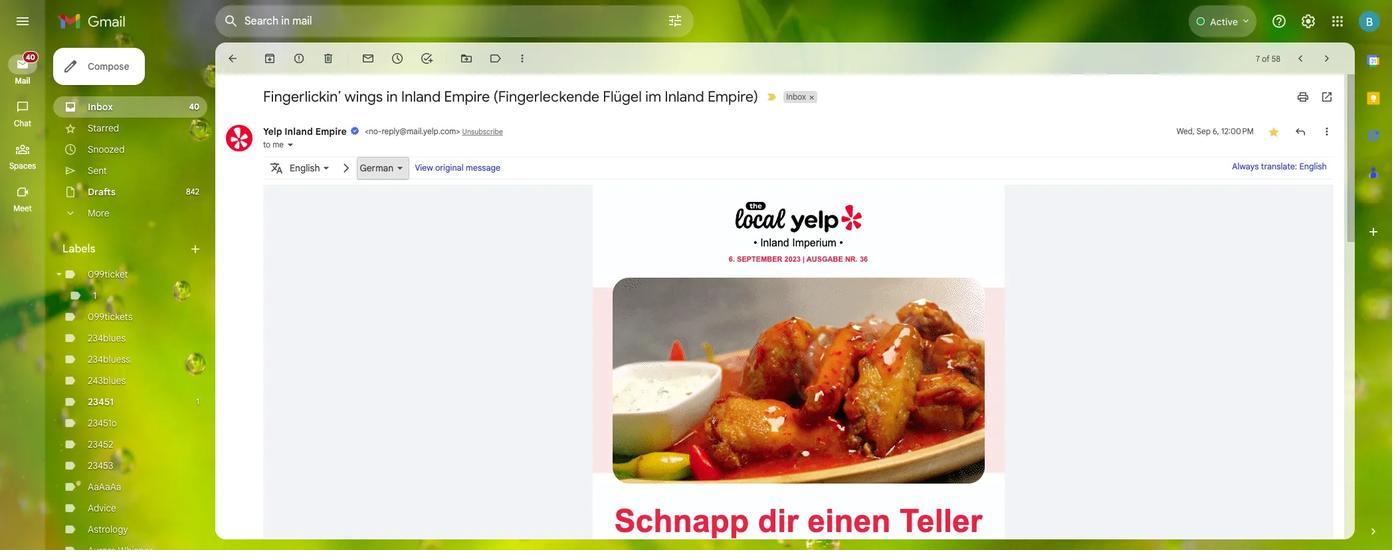 Task type: vqa. For each thing, say whether or not it's contained in the screenshot.
'AUSGABE'
yes



Task type: locate. For each thing, give the bounding box(es) containing it.
• up september
[[754, 237, 758, 249]]

show details image
[[287, 141, 294, 149]]

compose button
[[53, 48, 145, 85]]

verified sender image
[[350, 126, 360, 136]]

inbox link
[[88, 101, 113, 113]]

sep
[[1197, 126, 1211, 136]]

1 horizontal spatial english
[[1300, 162, 1328, 172]]

chat
[[14, 118, 31, 128]]

compose
[[88, 60, 129, 72]]

empire up '>'
[[444, 88, 490, 106]]

1 horizontal spatial inbox
[[787, 92, 806, 102]]

inbox up starred link
[[88, 101, 113, 113]]

advice
[[88, 503, 116, 515]]

newer image
[[1294, 52, 1308, 65]]

english right translate:
[[1300, 162, 1328, 172]]

40
[[26, 53, 35, 62], [189, 102, 199, 112]]

1 horizontal spatial 40
[[189, 102, 199, 112]]

advice link
[[88, 503, 116, 515]]

schnapp dir einen teller (und eine serviette)
[[615, 504, 983, 550]]

more button
[[53, 203, 207, 224]]

inland up september
[[761, 237, 790, 249]]

6,
[[1213, 126, 1220, 136]]

support image
[[1272, 13, 1288, 29]]

more image
[[516, 52, 529, 65]]

english down show details icon on the left
[[290, 162, 320, 174]]

no-
[[369, 126, 382, 136]]

inland
[[401, 88, 441, 106], [665, 88, 705, 106], [285, 126, 313, 138], [761, 237, 790, 249]]

|
[[803, 255, 805, 263]]

astrology
[[88, 524, 128, 536]]

inland right im
[[665, 88, 705, 106]]

inbox inside button
[[787, 92, 806, 102]]

sent
[[88, 165, 107, 177]]

inbox button
[[784, 91, 808, 103]]

1 vertical spatial 40
[[189, 102, 199, 112]]

243blues link
[[88, 375, 126, 387]]

imperium
[[793, 237, 837, 249]]

23452 link
[[88, 439, 113, 451]]

unsubscribe link
[[462, 128, 503, 136]]

tab list
[[1356, 43, 1393, 503]]

original
[[435, 163, 464, 174]]

me
[[273, 140, 284, 150]]

<
[[365, 126, 369, 136]]

settings image
[[1301, 13, 1317, 29]]

2 • from the left
[[840, 237, 844, 249]]

0 vertical spatial 40
[[26, 53, 35, 62]]

inbox
[[787, 92, 806, 102], [88, 101, 113, 113]]

inbox for "inbox" link
[[88, 101, 113, 113]]

099tickets link
[[88, 311, 133, 323]]

inbox right empire) in the top right of the page
[[787, 92, 806, 102]]

aaaaaa link
[[88, 481, 121, 493]]

099ticket link
[[88, 269, 128, 281]]

0 vertical spatial 1
[[93, 290, 97, 302]]

archive image
[[263, 52, 277, 65]]

view original message
[[415, 163, 501, 174]]

labels
[[62, 243, 95, 256]]

• up ausgabe
[[840, 237, 844, 249]]

23451
[[88, 396, 114, 408]]

Search in mail text field
[[245, 15, 630, 28]]

delete image
[[322, 52, 335, 65]]

inland inside • inland imperium • 6. september 2023 | ausgabe nr. 36
[[761, 237, 790, 249]]

move to image
[[460, 52, 473, 65]]

main menu image
[[15, 13, 31, 29]]

empire
[[444, 88, 490, 106], [315, 126, 347, 138]]

view
[[415, 163, 433, 174]]

navigation
[[0, 43, 47, 550]]

0 vertical spatial empire
[[444, 88, 490, 106]]

0 horizontal spatial empire
[[315, 126, 347, 138]]

astrology link
[[88, 524, 128, 536]]

1 vertical spatial 1
[[196, 397, 199, 407]]

243blues
[[88, 375, 126, 387]]

mail heading
[[0, 76, 45, 86]]

english
[[1300, 162, 1328, 172], [290, 162, 320, 174]]

reply@mail.yelp.com
[[382, 126, 456, 136]]

40 link
[[8, 51, 39, 74]]

add to tasks image
[[420, 52, 433, 65]]

0 horizontal spatial •
[[754, 237, 758, 249]]

empire left the verified sender image
[[315, 126, 347, 138]]

1 horizontal spatial •
[[840, 237, 844, 249]]

•
[[754, 237, 758, 249], [840, 237, 844, 249]]

0 horizontal spatial english
[[290, 162, 320, 174]]

1 link
[[93, 290, 97, 302]]

search in mail image
[[219, 9, 243, 33]]

flügel image
[[613, 278, 985, 484]]

wed, sep 6, 12:00 pm cell
[[1177, 125, 1254, 138]]

1 english from the left
[[1300, 162, 1328, 172]]

flügel
[[603, 88, 642, 106]]

234blues
[[88, 332, 126, 344]]

2 english from the left
[[290, 162, 320, 174]]

spaces heading
[[0, 161, 45, 172]]

0 horizontal spatial 40
[[26, 53, 35, 62]]

23451 link
[[88, 396, 114, 408]]

inbox for inbox button
[[787, 92, 806, 102]]

meet heading
[[0, 203, 45, 214]]

meet
[[13, 203, 32, 213]]

1 vertical spatial empire
[[315, 126, 347, 138]]

1
[[93, 290, 97, 302], [196, 397, 199, 407]]

0 horizontal spatial inbox
[[88, 101, 113, 113]]

842
[[186, 187, 199, 197]]

23452
[[88, 439, 113, 451]]

labels heading
[[62, 243, 189, 256]]



Task type: describe. For each thing, give the bounding box(es) containing it.
older image
[[1321, 52, 1334, 65]]

mail
[[15, 76, 30, 86]]

wings
[[345, 88, 383, 106]]

serviette)
[[801, 540, 947, 550]]

english list box
[[290, 159, 333, 177]]

(und
[[651, 540, 720, 550]]

starred link
[[88, 122, 119, 134]]

1 horizontal spatial 1
[[196, 397, 199, 407]]

1 horizontal spatial empire
[[444, 88, 490, 106]]

navigation containing mail
[[0, 43, 47, 550]]

more
[[88, 207, 109, 219]]

yelp
[[263, 126, 282, 138]]

7
[[1257, 54, 1261, 63]]

yelp logo image
[[732, 198, 865, 237]]

(fingerleckende
[[494, 88, 600, 106]]

• inland imperium • 6. september 2023 | ausgabe nr. 36
[[729, 237, 868, 263]]

german option
[[360, 159, 394, 177]]

2023
[[785, 255, 801, 263]]

to me
[[263, 140, 284, 150]]

< no-reply@mail.yelp.com >
[[365, 126, 460, 136]]

of
[[1263, 54, 1270, 63]]

sent link
[[88, 165, 107, 177]]

drafts
[[88, 186, 116, 198]]

6.
[[729, 255, 735, 263]]

inland right in
[[401, 88, 441, 106]]

234blues link
[[88, 332, 126, 344]]

snoozed
[[88, 144, 125, 156]]

wed, sep 6, 12:00 pm
[[1177, 126, 1254, 136]]

snooze image
[[391, 52, 404, 65]]

wed,
[[1177, 126, 1195, 136]]

234bluess link
[[88, 354, 130, 366]]

dir
[[758, 504, 799, 539]]

23453
[[88, 460, 113, 472]]

Starred checkbox
[[1268, 125, 1281, 138]]

starred
[[88, 122, 119, 134]]

yelp inland empire cell
[[263, 126, 462, 138]]

fingerlickin'
[[263, 88, 341, 106]]

always translate: english
[[1233, 162, 1328, 172]]

nr.
[[846, 255, 858, 263]]

drafts link
[[88, 186, 116, 198]]

back to inbox image
[[226, 52, 239, 65]]

gmail image
[[60, 8, 132, 35]]

report spam image
[[293, 52, 306, 65]]

message
[[466, 163, 501, 174]]

translate:
[[1262, 162, 1298, 172]]

12:00 pm
[[1222, 126, 1254, 136]]

23453 link
[[88, 460, 113, 472]]

english option
[[290, 159, 320, 177]]

yelp inc. image
[[226, 125, 253, 152]]

spaces
[[9, 161, 36, 171]]

23451o
[[88, 417, 117, 429]]

>
[[456, 126, 460, 136]]

einen
[[808, 504, 891, 539]]

september
[[737, 255, 783, 263]]

36
[[860, 255, 868, 263]]

58
[[1272, 54, 1281, 63]]

inland up show details icon on the left
[[285, 126, 313, 138]]

starred image
[[1268, 125, 1281, 138]]

23451o link
[[88, 417, 117, 429]]

always
[[1233, 162, 1259, 172]]

advanced search options image
[[662, 7, 689, 34]]

empire)
[[708, 88, 759, 106]]

ausgabe
[[807, 255, 844, 263]]

7 of 58
[[1257, 54, 1281, 63]]

1 • from the left
[[754, 237, 758, 249]]

yelp inland empire
[[263, 126, 347, 138]]

teller
[[900, 504, 983, 539]]

eine
[[729, 540, 793, 550]]

234bluess
[[88, 354, 130, 366]]

unsubscribe
[[462, 128, 503, 136]]

english inside list box
[[290, 162, 320, 174]]

fingerlickin' wings in inland empire (fingerleckende flügel im inland empire)
[[263, 88, 759, 106]]

aaaaaa
[[88, 481, 121, 493]]

chat heading
[[0, 118, 45, 129]]

to
[[263, 140, 271, 150]]

in
[[386, 88, 398, 106]]

im
[[646, 88, 662, 106]]

099ticket
[[88, 269, 128, 281]]

snoozed link
[[88, 144, 125, 156]]

0 horizontal spatial 1
[[93, 290, 97, 302]]

mark as unread image
[[362, 52, 375, 65]]

Search in mail search field
[[215, 5, 694, 37]]

schnapp
[[615, 504, 749, 539]]

german list box
[[360, 159, 407, 177]]

labels image
[[489, 52, 503, 65]]

german
[[360, 162, 394, 174]]

099tickets
[[88, 311, 133, 323]]



